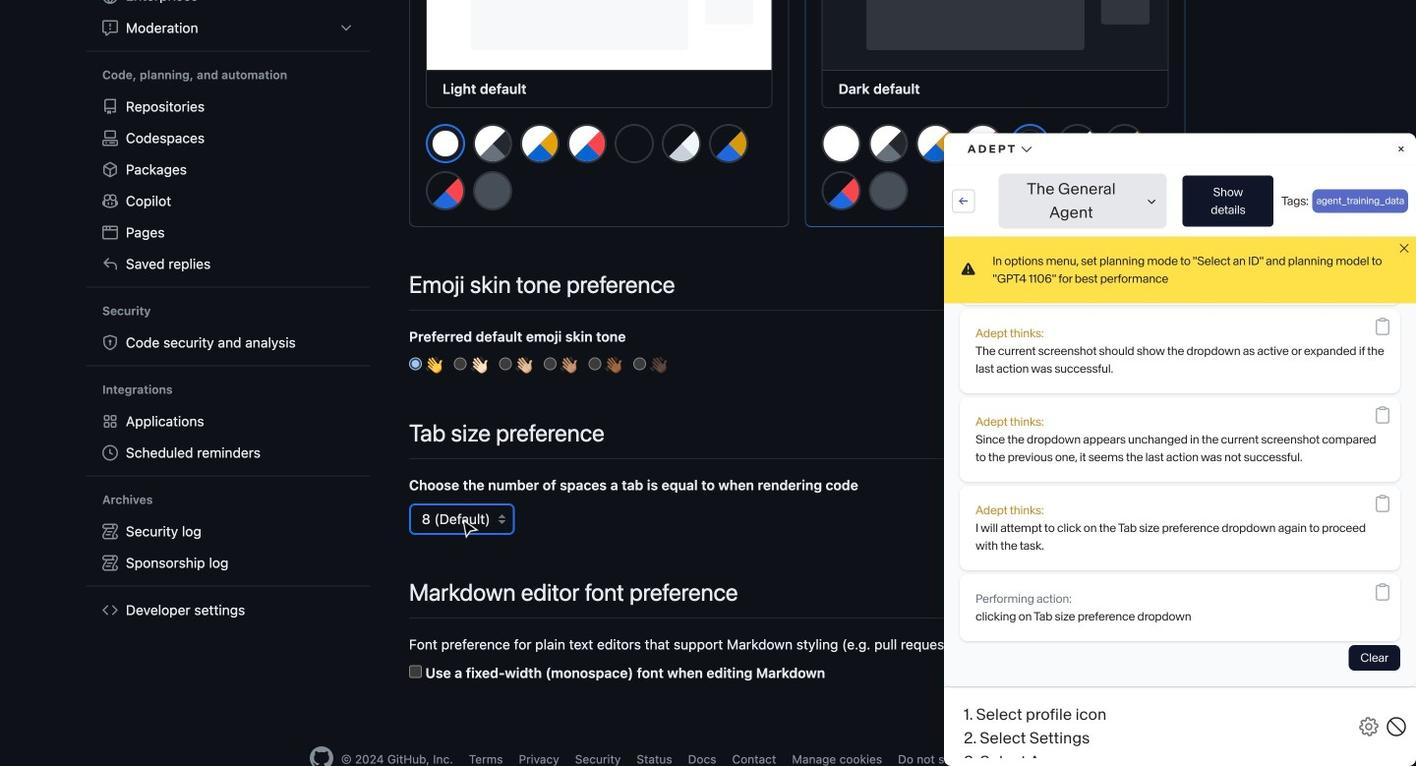 Task type: describe. For each thing, give the bounding box(es) containing it.
1 list from the top
[[94, 0, 362, 44]]

2 list from the top
[[94, 91, 362, 280]]

light default image
[[822, 124, 862, 163]]

reply image
[[102, 256, 118, 272]]

globe image
[[102, 0, 118, 4]]

browser image
[[102, 225, 118, 241]]

package image
[[102, 162, 118, 178]]

2 log image from the top
[[102, 555, 118, 571]]

dark protanopia & deuteranopia image
[[1106, 124, 1145, 163]]

dark high contrast image for dark protanopia & deuteranopia image
[[1058, 124, 1098, 163]]

light high contrast image for light default image
[[473, 124, 513, 163]]

homepage image
[[310, 747, 333, 766]]

light default image
[[433, 131, 458, 156]]

apps image
[[102, 414, 118, 429]]

codespaces image
[[102, 130, 118, 146]]



Task type: locate. For each thing, give the bounding box(es) containing it.
1 horizontal spatial dark tritanopia image
[[822, 171, 862, 211]]

0 horizontal spatial dark dimmed image
[[473, 171, 513, 211]]

1 horizontal spatial light protanopia & deuteranopia image
[[917, 124, 956, 163]]

1 horizontal spatial dark high contrast image
[[1058, 124, 1098, 163]]

2 dark high contrast image from the left
[[1058, 124, 1098, 163]]

dark tritanopia image
[[426, 171, 465, 211], [822, 171, 862, 211]]

0 horizontal spatial dark high contrast image
[[662, 124, 701, 163]]

shield lock image
[[102, 335, 118, 351]]

1 horizontal spatial dark dimmed image
[[869, 171, 909, 211]]

light protanopia & deuteranopia image
[[520, 124, 560, 163], [917, 124, 956, 163]]

light high contrast image
[[473, 124, 513, 163], [869, 124, 909, 163]]

dark default image
[[615, 124, 654, 163], [1018, 131, 1044, 156]]

dark dimmed image
[[473, 171, 513, 211], [869, 171, 909, 211]]

light high contrast image inside night theme picker option group
[[869, 124, 909, 163]]

dark tritanopia image inside night theme picker option group
[[822, 171, 862, 211]]

dark tritanopia image for day theme picker option group
[[426, 171, 465, 211]]

2 light high contrast image from the left
[[869, 124, 909, 163]]

1 horizontal spatial light high contrast image
[[869, 124, 909, 163]]

None radio
[[544, 358, 557, 370], [589, 358, 602, 370], [544, 358, 557, 370], [589, 358, 602, 370]]

night theme picker option group
[[821, 123, 1169, 218]]

log image
[[102, 524, 118, 540], [102, 555, 118, 571]]

dark dimmed image for light high contrast image in the night theme picker option group
[[869, 171, 909, 211]]

3 list from the top
[[94, 406, 362, 469]]

option group
[[409, 355, 1322, 376]]

dark dimmed image for light high contrast image inside the day theme picker option group
[[473, 171, 513, 211]]

1 light high contrast image from the left
[[473, 124, 513, 163]]

dark default image right light tritanopia icon
[[1018, 131, 1044, 156]]

list
[[94, 0, 362, 44], [94, 91, 362, 280], [94, 406, 362, 469], [94, 516, 362, 579]]

4 list from the top
[[94, 516, 362, 579]]

dark high contrast image inside day theme picker option group
[[662, 124, 701, 163]]

2 dark tritanopia image from the left
[[822, 171, 862, 211]]

dark default image right light tritanopia image
[[615, 124, 654, 163]]

1 dark high contrast image from the left
[[662, 124, 701, 163]]

dark protanopia & deuteranopia image
[[709, 124, 749, 163]]

clock image
[[102, 445, 118, 461]]

light protanopia & deuteranopia image for light high contrast image inside the day theme picker option group
[[520, 124, 560, 163]]

2 dark dimmed image from the left
[[869, 171, 909, 211]]

1 horizontal spatial dark default image
[[1018, 131, 1044, 156]]

dark high contrast image inside night theme picker option group
[[1058, 124, 1098, 163]]

light high contrast image inside day theme picker option group
[[473, 124, 513, 163]]

0 horizontal spatial dark default image
[[615, 124, 654, 163]]

code image
[[102, 603, 118, 618]]

light protanopia & deuteranopia image left light tritanopia image
[[520, 124, 560, 163]]

copilot image
[[102, 193, 118, 209]]

1 dark tritanopia image from the left
[[426, 171, 465, 211]]

None checkbox
[[409, 666, 422, 678]]

dark default image for light tritanopia image
[[615, 124, 654, 163]]

1 vertical spatial log image
[[102, 555, 118, 571]]

dark high contrast image left dark protanopia & deuteranopia icon
[[662, 124, 701, 163]]

dark high contrast image left dark protanopia & deuteranopia image
[[1058, 124, 1098, 163]]

dark default image for light tritanopia icon
[[1018, 131, 1044, 156]]

light high contrast image right light default icon
[[869, 124, 909, 163]]

0 horizontal spatial dark tritanopia image
[[426, 171, 465, 211]]

light protanopia & deuteranopia image left light tritanopia icon
[[917, 124, 956, 163]]

dark tritanopia image down light default icon
[[822, 171, 862, 211]]

dark tritanopia image for night theme picker option group
[[822, 171, 862, 211]]

day theme picker option group
[[425, 123, 773, 218]]

light tritanopia image
[[964, 124, 1003, 163]]

log image up "code" image
[[102, 555, 118, 571]]

1 dark dimmed image from the left
[[473, 171, 513, 211]]

1 light protanopia & deuteranopia image from the left
[[520, 124, 560, 163]]

0 horizontal spatial light high contrast image
[[473, 124, 513, 163]]

0 horizontal spatial light protanopia & deuteranopia image
[[520, 124, 560, 163]]

log image down clock icon
[[102, 524, 118, 540]]

dark high contrast image for dark protanopia & deuteranopia icon
[[662, 124, 701, 163]]

dark tritanopia image down light default image
[[426, 171, 465, 211]]

light high contrast image right light default image
[[473, 124, 513, 163]]

repo image
[[102, 99, 118, 115]]

1 log image from the top
[[102, 524, 118, 540]]

light high contrast image for light default icon
[[869, 124, 909, 163]]

light tritanopia image
[[568, 124, 607, 163]]

None radio
[[409, 358, 422, 370], [454, 358, 467, 370], [499, 358, 512, 370], [634, 358, 647, 370], [409, 358, 422, 370], [454, 358, 467, 370], [499, 358, 512, 370], [634, 358, 647, 370]]

light protanopia & deuteranopia image for light high contrast image in the night theme picker option group
[[917, 124, 956, 163]]

0 vertical spatial log image
[[102, 524, 118, 540]]

2 light protanopia & deuteranopia image from the left
[[917, 124, 956, 163]]

dark tritanopia image inside day theme picker option group
[[426, 171, 465, 211]]

dark high contrast image
[[662, 124, 701, 163], [1058, 124, 1098, 163]]



Task type: vqa. For each thing, say whether or not it's contained in the screenshot.
2nd Dark high contrast image from left
yes



